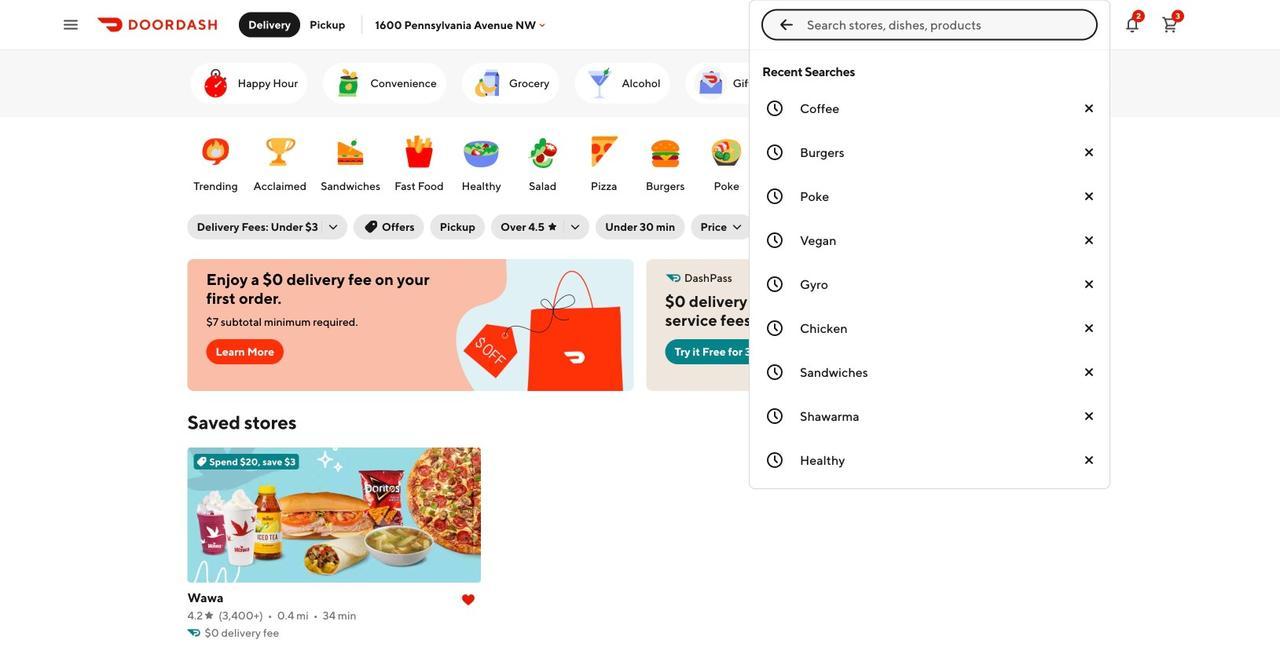 Task type: locate. For each thing, give the bounding box(es) containing it.
3 delete recent search result image from the top
[[1080, 363, 1099, 382]]

happy hour image
[[197, 64, 235, 102]]

delete recent search result image
[[1080, 99, 1099, 118], [1080, 143, 1099, 162], [1080, 231, 1099, 250], [1080, 275, 1099, 294], [1080, 407, 1099, 426]]

open menu image
[[61, 15, 80, 34]]

3 delete recent search result image from the top
[[1080, 231, 1099, 250]]

4 delete recent search result image from the top
[[1080, 451, 1099, 470]]

delete recent search result image
[[1080, 187, 1099, 206], [1080, 319, 1099, 338], [1080, 363, 1099, 382], [1080, 451, 1099, 470]]

0 vertical spatial next button of carousel image
[[1085, 153, 1101, 169]]

1 delete recent search result image from the top
[[1080, 187, 1099, 206]]

next button of carousel image
[[1085, 153, 1101, 169], [1085, 318, 1101, 333]]

list box
[[749, 50, 1111, 490]]

1 vertical spatial next button of carousel image
[[1085, 318, 1101, 333]]

gift cards image
[[692, 64, 730, 102]]

convenience image
[[330, 64, 367, 102]]

5 delete recent search result image from the top
[[1080, 407, 1099, 426]]



Task type: describe. For each thing, give the bounding box(es) containing it.
next button of carousel image
[[1072, 415, 1088, 431]]

2 delete recent search result image from the top
[[1080, 319, 1099, 338]]

1 next button of carousel image from the top
[[1085, 153, 1101, 169]]

grocery image
[[468, 64, 506, 102]]

pets image
[[816, 64, 853, 102]]

notification bell image
[[1123, 15, 1142, 34]]

Store search: begin typing to search for stores available on DoorDash text field
[[807, 16, 1089, 33]]

return from search image
[[777, 15, 796, 34]]

1 delete recent search result image from the top
[[1080, 99, 1099, 118]]

alcohol image
[[581, 64, 619, 102]]

2 next button of carousel image from the top
[[1085, 318, 1101, 333]]

1 items, open order cart image
[[1161, 15, 1180, 34]]

4 delete recent search result image from the top
[[1080, 275, 1099, 294]]

2 delete recent search result image from the top
[[1080, 143, 1099, 162]]



Task type: vqa. For each thing, say whether or not it's contained in the screenshot.
5th Delete recent search result image from the bottom of the page
yes



